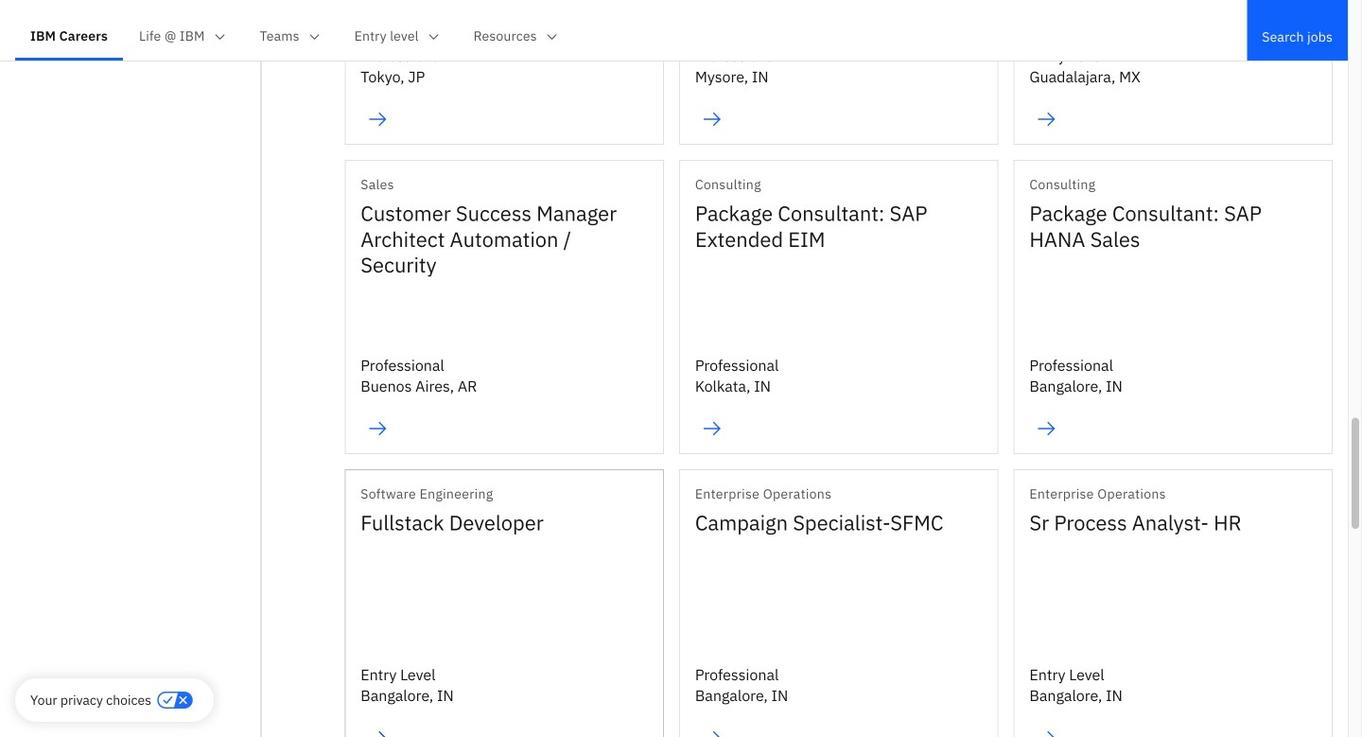 Task type: locate. For each thing, give the bounding box(es) containing it.
your privacy choices element
[[30, 690, 151, 711]]



